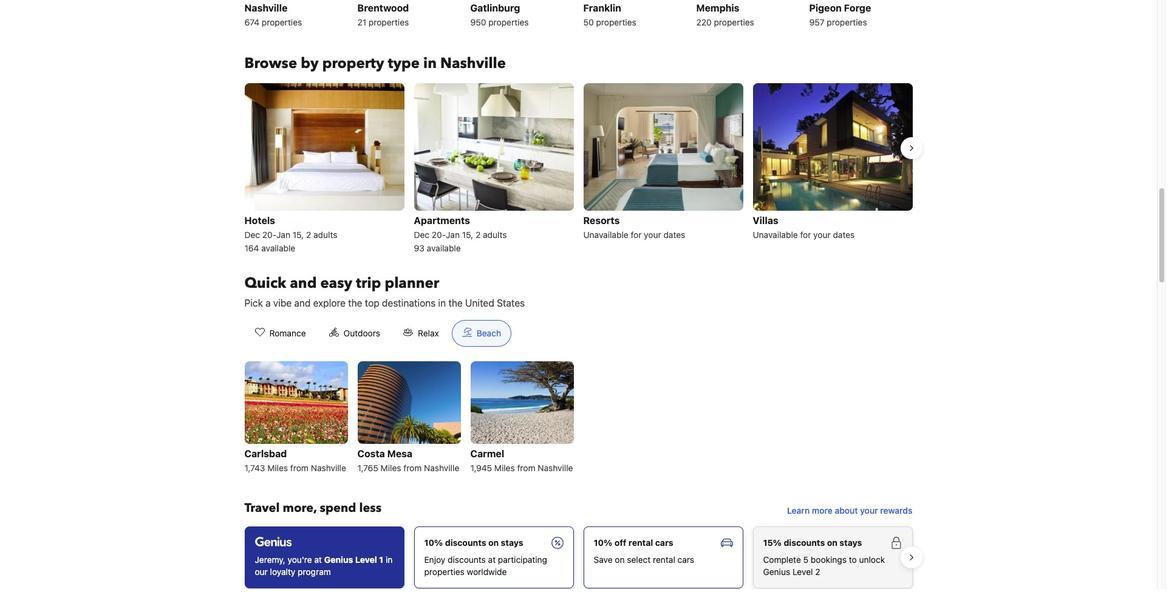 Task type: locate. For each thing, give the bounding box(es) containing it.
1 from from the left
[[290, 463, 309, 473]]

20- inside apartments dec 20-jan 15, 2 adults 93 available
[[432, 230, 446, 240]]

learn
[[787, 505, 810, 516]]

in right '1'
[[386, 555, 393, 565]]

discounts
[[445, 538, 486, 548], [784, 538, 825, 548], [448, 555, 486, 565]]

1 horizontal spatial from
[[404, 463, 422, 473]]

1 horizontal spatial cars
[[678, 555, 694, 565]]

dec for apartments
[[414, 230, 430, 240]]

rental up select
[[629, 538, 653, 548]]

from down mesa
[[404, 463, 422, 473]]

discounts for 5
[[784, 538, 825, 548]]

our
[[255, 567, 268, 577]]

2 miles from the left
[[381, 463, 401, 473]]

the
[[348, 298, 362, 309], [449, 298, 463, 309]]

1 for from the left
[[631, 230, 642, 240]]

browse
[[245, 53, 297, 73]]

properties down memphis
[[714, 17, 754, 27]]

and
[[290, 273, 317, 293], [294, 298, 311, 309]]

gatlinburg 950 properties
[[470, 2, 529, 27]]

1 horizontal spatial dates
[[833, 230, 855, 240]]

dates inside "villas unavailable for your dates"
[[833, 230, 855, 240]]

2 horizontal spatial your
[[860, 505, 878, 516]]

0 horizontal spatial 10%
[[424, 538, 443, 548]]

15, for hotels
[[293, 230, 304, 240]]

adults inside apartments dec 20-jan 15, 2 adults 93 available
[[483, 230, 507, 240]]

properties inside gatlinburg 950 properties
[[489, 17, 529, 27]]

0 horizontal spatial from
[[290, 463, 309, 473]]

2 horizontal spatial miles
[[494, 463, 515, 473]]

1 20- from the left
[[262, 230, 276, 240]]

2 available from the left
[[427, 243, 461, 253]]

2 vertical spatial in
[[386, 555, 393, 565]]

2 20- from the left
[[432, 230, 446, 240]]

93
[[414, 243, 425, 253]]

20- down the apartments
[[432, 230, 446, 240]]

carmel
[[470, 448, 504, 459]]

in right type at the top left
[[423, 53, 437, 73]]

1 15, from the left
[[293, 230, 304, 240]]

carlsbad 1,743 miles from nashville
[[245, 448, 346, 473]]

3 from from the left
[[517, 463, 535, 473]]

15, for apartments
[[462, 230, 473, 240]]

properties inside enjoy discounts at participating properties worldwide
[[424, 567, 465, 577]]

1 horizontal spatial dec
[[414, 230, 430, 240]]

2 dates from the left
[[833, 230, 855, 240]]

and up the vibe
[[290, 273, 317, 293]]

2 adults from the left
[[483, 230, 507, 240]]

on
[[488, 538, 499, 548], [827, 538, 838, 548], [615, 555, 625, 565]]

properties inside brentwood 21 properties
[[369, 17, 409, 27]]

beach button
[[452, 320, 512, 347]]

2 unavailable from the left
[[753, 230, 798, 240]]

outdoors
[[344, 328, 380, 338]]

1 horizontal spatial stays
[[840, 538, 862, 548]]

1 horizontal spatial unavailable
[[753, 230, 798, 240]]

0 horizontal spatial at
[[314, 555, 322, 565]]

0 horizontal spatial jan
[[276, 230, 290, 240]]

discounts up 5
[[784, 538, 825, 548]]

at inside enjoy discounts at participating properties worldwide
[[488, 555, 496, 565]]

1 horizontal spatial adults
[[483, 230, 507, 240]]

to
[[849, 555, 857, 565]]

dec inside apartments dec 20-jan 15, 2 adults 93 available
[[414, 230, 430, 240]]

0 horizontal spatial 2
[[306, 230, 311, 240]]

cars
[[655, 538, 673, 548], [678, 555, 694, 565]]

1 jan from the left
[[276, 230, 290, 240]]

your for villas
[[813, 230, 831, 240]]

21
[[357, 17, 366, 27]]

romance button
[[245, 320, 316, 347]]

miles down carlsbad at the bottom left
[[267, 463, 288, 473]]

discounts down the 10% discounts on stays
[[448, 555, 486, 565]]

genius down complete
[[763, 567, 790, 577]]

1 stays from the left
[[501, 538, 523, 548]]

level inside complete 5 bookings to unlock genius level 2
[[793, 567, 813, 577]]

1 dec from the left
[[245, 230, 260, 240]]

unavailable inside "villas unavailable for your dates"
[[753, 230, 798, 240]]

at for you're
[[314, 555, 322, 565]]

0 horizontal spatial the
[[348, 298, 362, 309]]

jan inside apartments dec 20-jan 15, 2 adults 93 available
[[446, 230, 460, 240]]

1 adults from the left
[[313, 230, 337, 240]]

jan inside "hotels dec 20-jan 15, 2 adults 164 available"
[[276, 230, 290, 240]]

property
[[322, 53, 384, 73]]

0 horizontal spatial cars
[[655, 538, 673, 548]]

1 horizontal spatial at
[[488, 555, 496, 565]]

1 horizontal spatial 10%
[[594, 538, 613, 548]]

1 miles from the left
[[267, 463, 288, 473]]

1 horizontal spatial 15,
[[462, 230, 473, 240]]

properties for franklin
[[596, 17, 636, 27]]

1 horizontal spatial in
[[423, 53, 437, 73]]

2 inside apartments dec 20-jan 15, 2 adults 93 available
[[476, 230, 481, 240]]

at
[[314, 555, 322, 565], [488, 555, 496, 565]]

0 horizontal spatial in
[[386, 555, 393, 565]]

worldwide
[[467, 567, 507, 577]]

enjoy
[[424, 555, 445, 565]]

0 vertical spatial rental
[[629, 538, 653, 548]]

miles inside costa mesa 1,765 miles from nashville
[[381, 463, 401, 473]]

available right '93'
[[427, 243, 461, 253]]

dec up '93'
[[414, 230, 430, 240]]

available
[[261, 243, 295, 253], [427, 243, 461, 253]]

2 stays from the left
[[840, 538, 862, 548]]

and right the vibe
[[294, 298, 311, 309]]

0 horizontal spatial your
[[644, 230, 661, 240]]

relax
[[418, 328, 439, 338]]

jan up quick
[[276, 230, 290, 240]]

2 region from the top
[[235, 522, 922, 589]]

region containing hotels
[[235, 78, 922, 259]]

available for apartments
[[427, 243, 461, 253]]

2
[[306, 230, 311, 240], [476, 230, 481, 240], [815, 567, 820, 577]]

dates inside resorts unavailable for your dates
[[664, 230, 685, 240]]

stays up participating
[[501, 538, 523, 548]]

dec up '164'
[[245, 230, 260, 240]]

1 10% from the left
[[424, 538, 443, 548]]

2 horizontal spatial on
[[827, 538, 838, 548]]

2 horizontal spatial 2
[[815, 567, 820, 577]]

at up worldwide
[[488, 555, 496, 565]]

2 15, from the left
[[462, 230, 473, 240]]

resorts unavailable for your dates
[[583, 215, 685, 240]]

stays up to
[[840, 538, 862, 548]]

adults
[[313, 230, 337, 240], [483, 230, 507, 240]]

for inside resorts unavailable for your dates
[[631, 230, 642, 240]]

2 jan from the left
[[446, 230, 460, 240]]

complete
[[763, 555, 801, 565]]

15,
[[293, 230, 304, 240], [462, 230, 473, 240]]

available for hotels
[[261, 243, 295, 253]]

0 horizontal spatial dec
[[245, 230, 260, 240]]

from inside carlsbad 1,743 miles from nashville
[[290, 463, 309, 473]]

blue genius logo image
[[255, 537, 292, 547], [255, 537, 292, 547]]

genius
[[324, 555, 353, 565], [763, 567, 790, 577]]

0 horizontal spatial level
[[355, 555, 377, 565]]

0 vertical spatial in
[[423, 53, 437, 73]]

1 horizontal spatial 20-
[[432, 230, 446, 240]]

program
[[298, 567, 331, 577]]

on up enjoy discounts at participating properties worldwide on the left bottom
[[488, 538, 499, 548]]

jan down the apartments
[[446, 230, 460, 240]]

jan for apartments
[[446, 230, 460, 240]]

available right '164'
[[261, 243, 295, 253]]

explore
[[313, 298, 346, 309]]

1 horizontal spatial available
[[427, 243, 461, 253]]

1 vertical spatial and
[[294, 298, 311, 309]]

20-
[[262, 230, 276, 240], [432, 230, 446, 240]]

villas unavailable for your dates
[[753, 215, 855, 240]]

genius up program
[[324, 555, 353, 565]]

0 horizontal spatial adults
[[313, 230, 337, 240]]

cars right select
[[678, 555, 694, 565]]

1 region from the top
[[235, 78, 922, 259]]

planner
[[385, 273, 439, 293]]

your for resorts
[[644, 230, 661, 240]]

on for bookings
[[827, 538, 838, 548]]

tab list
[[235, 320, 521, 347]]

unavailable inside resorts unavailable for your dates
[[583, 230, 629, 240]]

your inside learn more about your rewards "link"
[[860, 505, 878, 516]]

region containing 10% discounts on stays
[[235, 522, 922, 589]]

1 unavailable from the left
[[583, 230, 629, 240]]

5
[[803, 555, 809, 565]]

properties inside nashville 674 properties
[[262, 17, 302, 27]]

in inside in our loyalty program
[[386, 555, 393, 565]]

1 horizontal spatial for
[[800, 230, 811, 240]]

0 vertical spatial and
[[290, 273, 317, 293]]

0 vertical spatial cars
[[655, 538, 673, 548]]

0 horizontal spatial dates
[[664, 230, 685, 240]]

you're
[[288, 555, 312, 565]]

level left '1'
[[355, 555, 377, 565]]

your inside resorts unavailable for your dates
[[644, 230, 661, 240]]

nashville inside nashville 674 properties
[[245, 2, 288, 13]]

pigeon forge 957 properties
[[809, 2, 871, 27]]

carlsbad
[[245, 448, 287, 459]]

participating
[[498, 555, 547, 565]]

rental
[[629, 538, 653, 548], [653, 555, 675, 565]]

from for carlsbad
[[290, 463, 309, 473]]

discounts inside enjoy discounts at participating properties worldwide
[[448, 555, 486, 565]]

1 horizontal spatial jan
[[446, 230, 460, 240]]

1 vertical spatial region
[[235, 522, 922, 589]]

jan
[[276, 230, 290, 240], [446, 230, 460, 240]]

from up more,
[[290, 463, 309, 473]]

miles
[[267, 463, 288, 473], [381, 463, 401, 473], [494, 463, 515, 473]]

0 vertical spatial region
[[235, 78, 922, 259]]

properties for memphis
[[714, 17, 754, 27]]

properties inside franklin 50 properties
[[596, 17, 636, 27]]

for inside "villas unavailable for your dates"
[[800, 230, 811, 240]]

the left united
[[449, 298, 463, 309]]

on up bookings
[[827, 538, 838, 548]]

level
[[355, 555, 377, 565], [793, 567, 813, 577]]

from
[[290, 463, 309, 473], [404, 463, 422, 473], [517, 463, 535, 473]]

nashville
[[245, 2, 288, 13], [440, 53, 506, 73], [311, 463, 346, 473], [424, 463, 459, 473], [538, 463, 573, 473]]

franklin 50 properties
[[583, 2, 636, 27]]

2 inside "hotels dec 20-jan 15, 2 adults 164 available"
[[306, 230, 311, 240]]

1 vertical spatial genius
[[763, 567, 790, 577]]

2 horizontal spatial from
[[517, 463, 535, 473]]

dates for villas
[[833, 230, 855, 240]]

rewards
[[880, 505, 913, 516]]

0 horizontal spatial for
[[631, 230, 642, 240]]

2 from from the left
[[404, 463, 422, 473]]

from inside carmel 1,945 miles from nashville
[[517, 463, 535, 473]]

0 horizontal spatial on
[[488, 538, 499, 548]]

dates
[[664, 230, 685, 240], [833, 230, 855, 240]]

10% up save at the right bottom
[[594, 538, 613, 548]]

1 at from the left
[[314, 555, 322, 565]]

beach
[[477, 328, 501, 338]]

adults for hotels
[[313, 230, 337, 240]]

unavailable for villas
[[753, 230, 798, 240]]

0 horizontal spatial unavailable
[[583, 230, 629, 240]]

15, inside "hotels dec 20-jan 15, 2 adults 164 available"
[[293, 230, 304, 240]]

romance
[[269, 328, 306, 338]]

1 dates from the left
[[664, 230, 685, 240]]

2 dec from the left
[[414, 230, 430, 240]]

0 horizontal spatial 20-
[[262, 230, 276, 240]]

2 10% from the left
[[594, 538, 613, 548]]

available inside apartments dec 20-jan 15, 2 adults 93 available
[[427, 243, 461, 253]]

from right the 1,945
[[517, 463, 535, 473]]

your inside "villas unavailable for your dates"
[[813, 230, 831, 240]]

20- down hotels
[[262, 230, 276, 240]]

properties inside memphis 220 properties
[[714, 17, 754, 27]]

1 vertical spatial level
[[793, 567, 813, 577]]

a
[[266, 298, 271, 309]]

stays
[[501, 538, 523, 548], [840, 538, 862, 548]]

adults inside "hotels dec 20-jan 15, 2 adults 164 available"
[[313, 230, 337, 240]]

2 at from the left
[[488, 555, 496, 565]]

20- for hotels
[[262, 230, 276, 240]]

2 the from the left
[[449, 298, 463, 309]]

discounts up enjoy discounts at participating properties worldwide on the left bottom
[[445, 538, 486, 548]]

dec for hotels
[[245, 230, 260, 240]]

15, inside apartments dec 20-jan 15, 2 adults 93 available
[[462, 230, 473, 240]]

travel more, spend less
[[245, 500, 382, 516]]

1 horizontal spatial miles
[[381, 463, 401, 473]]

0 horizontal spatial miles
[[267, 463, 288, 473]]

properties down 'franklin'
[[596, 17, 636, 27]]

dec inside "hotels dec 20-jan 15, 2 adults 164 available"
[[245, 230, 260, 240]]

miles down carmel
[[494, 463, 515, 473]]

0 horizontal spatial available
[[261, 243, 295, 253]]

unavailable down resorts
[[583, 230, 629, 240]]

cars up the save on select rental cars
[[655, 538, 673, 548]]

2 for from the left
[[800, 230, 811, 240]]

1 horizontal spatial genius
[[763, 567, 790, 577]]

in up relax
[[438, 298, 446, 309]]

the left top
[[348, 298, 362, 309]]

stays for 15% discounts on stays
[[840, 538, 862, 548]]

10% discounts on stays
[[424, 538, 523, 548]]

at up program
[[314, 555, 322, 565]]

region
[[235, 78, 922, 259], [235, 522, 922, 589]]

properties down "forge"
[[827, 17, 867, 27]]

1 vertical spatial in
[[438, 298, 446, 309]]

nashville inside carmel 1,945 miles from nashville
[[538, 463, 573, 473]]

0 vertical spatial genius
[[324, 555, 353, 565]]

2 horizontal spatial in
[[438, 298, 446, 309]]

off
[[615, 538, 627, 548]]

pick
[[245, 298, 263, 309]]

1 vertical spatial rental
[[653, 555, 675, 565]]

properties right 674
[[262, 17, 302, 27]]

properties down gatlinburg
[[489, 17, 529, 27]]

on right save at the right bottom
[[615, 555, 625, 565]]

1 vertical spatial cars
[[678, 555, 694, 565]]

1 horizontal spatial 2
[[476, 230, 481, 240]]

properties
[[262, 17, 302, 27], [369, 17, 409, 27], [489, 17, 529, 27], [596, 17, 636, 27], [714, 17, 754, 27], [827, 17, 867, 27], [424, 567, 465, 577]]

miles inside carlsbad 1,743 miles from nashville
[[267, 463, 288, 473]]

miles inside carmel 1,945 miles from nashville
[[494, 463, 515, 473]]

1 horizontal spatial your
[[813, 230, 831, 240]]

properties down the enjoy
[[424, 567, 465, 577]]

0 horizontal spatial stays
[[501, 538, 523, 548]]

miles down mesa
[[381, 463, 401, 473]]

1 available from the left
[[261, 243, 295, 253]]

nashville inside carlsbad 1,743 miles from nashville
[[311, 463, 346, 473]]

10% up the enjoy
[[424, 538, 443, 548]]

20- inside "hotels dec 20-jan 15, 2 adults 164 available"
[[262, 230, 276, 240]]

1 horizontal spatial level
[[793, 567, 813, 577]]

level down 5
[[793, 567, 813, 577]]

available inside "hotels dec 20-jan 15, 2 adults 164 available"
[[261, 243, 295, 253]]

0 horizontal spatial 15,
[[293, 230, 304, 240]]

rental right select
[[653, 555, 675, 565]]

properties down brentwood
[[369, 17, 409, 27]]

dec
[[245, 230, 260, 240], [414, 230, 430, 240]]

unavailable down villas at the right of page
[[753, 230, 798, 240]]

miles for carlsbad
[[267, 463, 288, 473]]

1 horizontal spatial the
[[449, 298, 463, 309]]

properties inside the 'pigeon forge 957 properties'
[[827, 17, 867, 27]]

3 miles from the left
[[494, 463, 515, 473]]



Task type: describe. For each thing, give the bounding box(es) containing it.
by
[[301, 53, 319, 73]]

from inside costa mesa 1,765 miles from nashville
[[404, 463, 422, 473]]

learn more about your rewards link
[[782, 500, 918, 522]]

1
[[379, 555, 383, 565]]

for for resorts
[[631, 230, 642, 240]]

about
[[835, 505, 858, 516]]

mesa
[[387, 448, 412, 459]]

apartments
[[414, 215, 470, 226]]

on for at
[[488, 538, 499, 548]]

forge
[[844, 2, 871, 13]]

costa mesa 1,765 miles from nashville
[[357, 448, 459, 473]]

from for carmel
[[517, 463, 535, 473]]

quick and easy trip planner pick a vibe and explore the top destinations in the united states
[[245, 273, 525, 309]]

apartments dec 20-jan 15, 2 adults 93 available
[[414, 215, 507, 253]]

carmel 1,945 miles from nashville
[[470, 448, 573, 473]]

discounts for discounts
[[445, 538, 486, 548]]

vibe
[[273, 298, 292, 309]]

1,765
[[357, 463, 378, 473]]

nashville 674 properties
[[245, 2, 302, 27]]

164
[[245, 243, 259, 253]]

quick
[[245, 273, 286, 293]]

loyalty
[[270, 567, 295, 577]]

0 vertical spatial level
[[355, 555, 377, 565]]

memphis 220 properties
[[696, 2, 754, 27]]

destinations
[[382, 298, 436, 309]]

villas
[[753, 215, 779, 226]]

jeremy,
[[255, 555, 285, 565]]

jeremy, you're at genius level 1
[[255, 555, 383, 565]]

stays for 10% discounts on stays
[[501, 538, 523, 548]]

pigeon
[[809, 2, 842, 13]]

gatlinburg
[[470, 2, 520, 13]]

2 for hotels
[[306, 230, 311, 240]]

bookings
[[811, 555, 847, 565]]

hotels dec 20-jan 15, 2 adults 164 available
[[245, 215, 337, 253]]

franklin
[[583, 2, 621, 13]]

more
[[812, 505, 833, 516]]

spend
[[320, 500, 356, 516]]

2 inside complete 5 bookings to unlock genius level 2
[[815, 567, 820, 577]]

save on select rental cars
[[594, 555, 694, 565]]

1 the from the left
[[348, 298, 362, 309]]

15%
[[763, 538, 782, 548]]

1,945
[[470, 463, 492, 473]]

tab list containing romance
[[235, 320, 521, 347]]

type
[[388, 53, 420, 73]]

in inside quick and easy trip planner pick a vibe and explore the top destinations in the united states
[[438, 298, 446, 309]]

states
[[497, 298, 525, 309]]

properties for gatlinburg
[[489, 17, 529, 27]]

relax button
[[393, 320, 449, 347]]

properties for brentwood
[[369, 17, 409, 27]]

adults for apartments
[[483, 230, 507, 240]]

outdoors button
[[319, 320, 391, 347]]

950
[[470, 17, 486, 27]]

browse by property type in nashville
[[245, 53, 506, 73]]

costa
[[357, 448, 385, 459]]

less
[[359, 500, 382, 516]]

20- for apartments
[[432, 230, 446, 240]]

dates for resorts
[[664, 230, 685, 240]]

in our loyalty program
[[255, 555, 393, 577]]

save
[[594, 555, 613, 565]]

50
[[583, 17, 594, 27]]

15% discounts on stays
[[763, 538, 862, 548]]

easy
[[320, 273, 352, 293]]

10% for 10% off rental cars
[[594, 538, 613, 548]]

jan for hotels
[[276, 230, 290, 240]]

1 horizontal spatial on
[[615, 555, 625, 565]]

220
[[696, 17, 712, 27]]

trip
[[356, 273, 381, 293]]

miles for carmel
[[494, 463, 515, 473]]

unlock
[[859, 555, 885, 565]]

resorts
[[583, 215, 620, 226]]

memphis
[[696, 2, 740, 13]]

enjoy discounts at participating properties worldwide
[[424, 555, 547, 577]]

674
[[245, 17, 259, 27]]

at for discounts
[[488, 555, 496, 565]]

2 for apartments
[[476, 230, 481, 240]]

957
[[809, 17, 825, 27]]

nashville inside costa mesa 1,765 miles from nashville
[[424, 463, 459, 473]]

brentwood 21 properties
[[357, 2, 409, 27]]

10% for 10% discounts on stays
[[424, 538, 443, 548]]

for for villas
[[800, 230, 811, 240]]

learn more about your rewards
[[787, 505, 913, 516]]

10% off rental cars
[[594, 538, 673, 548]]

1,743
[[245, 463, 265, 473]]

travel
[[245, 500, 280, 516]]

genius inside complete 5 bookings to unlock genius level 2
[[763, 567, 790, 577]]

unavailable for resorts
[[583, 230, 629, 240]]

0 horizontal spatial genius
[[324, 555, 353, 565]]

brentwood
[[357, 2, 409, 13]]

more,
[[283, 500, 317, 516]]

united
[[465, 298, 494, 309]]

select
[[627, 555, 651, 565]]

properties for nashville
[[262, 17, 302, 27]]

hotels
[[245, 215, 275, 226]]

top
[[365, 298, 380, 309]]

complete 5 bookings to unlock genius level 2
[[763, 555, 885, 577]]



Task type: vqa. For each thing, say whether or not it's contained in the screenshot.


